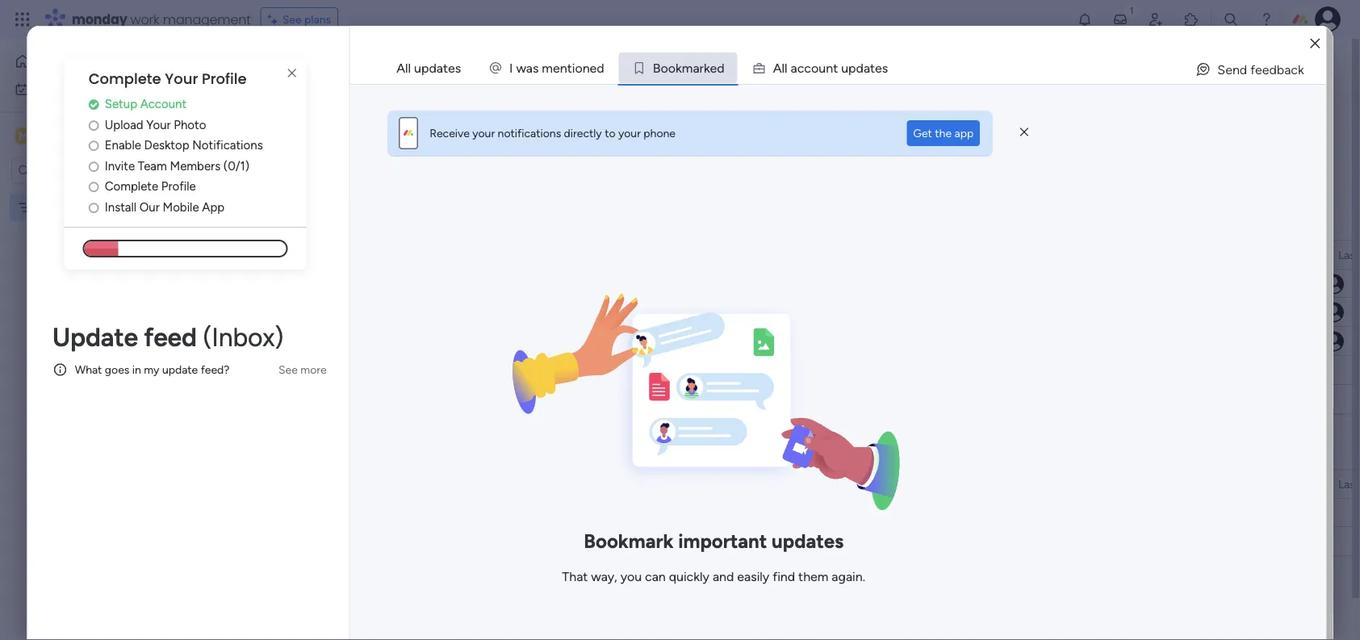Task type: vqa. For each thing, say whether or not it's contained in the screenshot.
Import at bottom left
no



Task type: locate. For each thing, give the bounding box(es) containing it.
1 e from the left
[[553, 60, 560, 75]]

1 circle o image from the top
[[89, 139, 99, 152]]

column information image
[[731, 478, 744, 490], [843, 478, 856, 490]]

a right "p"
[[863, 60, 870, 75]]

3 o from the left
[[668, 60, 675, 75]]

person
[[458, 162, 493, 176]]

your right where
[[662, 90, 684, 104]]

invite for invite / 1
[[1246, 63, 1274, 76]]

see left the more
[[278, 363, 298, 376]]

1 up 2 on the left
[[344, 277, 349, 291]]

owner
[[587, 477, 621, 491]]

where
[[628, 90, 659, 104]]

send feedback button
[[1188, 57, 1310, 82]]

Priority field
[[899, 475, 944, 493]]

v2 done deadline image
[[758, 305, 771, 320]]

add new group button
[[246, 585, 361, 611]]

work down the home
[[54, 82, 78, 96]]

workspace image
[[15, 127, 31, 145]]

0 horizontal spatial first
[[56, 201, 76, 214]]

circle o image down workspace
[[89, 160, 99, 172]]

2 circle o image from the top
[[89, 160, 99, 172]]

first inside the my first board list box
[[56, 201, 76, 214]]

and left keep
[[537, 90, 556, 104]]

see inside button
[[282, 13, 302, 26]]

k right b
[[675, 60, 682, 75]]

0 vertical spatial work
[[130, 10, 159, 28]]

more
[[758, 89, 784, 103]]

first down the "search in workspace" field
[[56, 201, 76, 214]]

k up 'project'
[[704, 60, 710, 75]]

1 nov from the top
[[795, 306, 814, 319]]

b o o k m a r k e d
[[652, 60, 724, 75]]

see inside button
[[278, 363, 298, 376]]

your up 'setup account' link
[[165, 69, 198, 89]]

circle o image inside invite team members (0/1) link
[[89, 160, 99, 172]]

dapulse x slim image up any
[[282, 64, 302, 83]]

1 vertical spatial complete
[[105, 179, 158, 194]]

0 horizontal spatial dapulse x slim image
[[282, 64, 302, 83]]

e right r
[[710, 60, 717, 75]]

complete up install
[[105, 179, 158, 194]]

owners,
[[428, 90, 468, 104]]

manage any type of project. assign owners, set timelines and keep track of where your project stands.
[[247, 90, 762, 104]]

my down the home
[[36, 82, 51, 96]]

get the app
[[913, 126, 973, 140]]

1 horizontal spatial dapulse x slim image
[[1020, 125, 1028, 140]]

update
[[162, 363, 198, 376]]

setup account link
[[89, 95, 307, 113]]

o left r
[[660, 60, 668, 75]]

l
[[781, 60, 784, 75], [784, 60, 787, 75]]

2 horizontal spatial n
[[826, 60, 833, 75]]

them
[[798, 569, 828, 585]]

notifications image
[[1077, 11, 1093, 27]]

1 horizontal spatial k
[[704, 60, 710, 75]]

1 d from the left
[[596, 60, 604, 75]]

0 vertical spatial updates
[[414, 60, 461, 75]]

3 d from the left
[[856, 60, 863, 75]]

1 column information image from the left
[[731, 478, 744, 490]]

1 horizontal spatial column information image
[[843, 478, 856, 490]]

1 vertical spatial and
[[712, 569, 734, 585]]

1 vertical spatial see
[[736, 89, 756, 103]]

way,
[[591, 569, 617, 585]]

work
[[130, 10, 159, 28], [54, 82, 78, 96]]

invite members image
[[1148, 11, 1164, 27]]

project left 2 on the left
[[305, 306, 342, 320]]

my first board up type
[[245, 51, 419, 87]]

1 horizontal spatial d
[[717, 60, 724, 75]]

my
[[245, 51, 282, 87], [36, 82, 51, 96], [38, 201, 53, 214]]

1 vertical spatial work
[[54, 82, 78, 96]]

main inside workspace selection 'element'
[[37, 128, 65, 144]]

done
[[685, 306, 711, 319]]

0 horizontal spatial board
[[79, 201, 109, 214]]

due
[[786, 477, 806, 491]]

see plans button
[[261, 7, 338, 31]]

arrow down image
[[564, 159, 584, 178]]

0 vertical spatial and
[[537, 90, 556, 104]]

timelines
[[489, 90, 535, 104]]

tab
[[618, 52, 738, 84]]

board down the "search in workspace" field
[[79, 201, 109, 214]]

t up keep
[[567, 60, 572, 75]]

receive
[[429, 126, 469, 140]]

1 horizontal spatial and
[[712, 569, 734, 585]]

0 horizontal spatial n
[[560, 60, 567, 75]]

n left i
[[560, 60, 567, 75]]

invite inside 'invite / 1' button
[[1246, 63, 1274, 76]]

1 of from the left
[[337, 90, 347, 104]]

your right receive
[[472, 126, 495, 140]]

0 vertical spatial complete
[[89, 69, 161, 89]]

2 o from the left
[[660, 60, 668, 75]]

circle o image down check circle icon
[[89, 119, 99, 131]]

m left i
[[542, 60, 553, 75]]

my down the "search in workspace" field
[[38, 201, 53, 214]]

2 s from the left
[[882, 60, 888, 75]]

p
[[848, 60, 856, 75]]

can
[[645, 569, 665, 585]]

1 horizontal spatial work
[[130, 10, 159, 28]]

new
[[251, 162, 275, 176]]

2 of from the left
[[614, 90, 625, 104]]

project.
[[350, 90, 389, 104]]

0 horizontal spatial of
[[337, 90, 347, 104]]

d for a l l a c c o u n t u p d a t e s
[[856, 60, 863, 75]]

month
[[311, 213, 360, 234], [314, 442, 363, 463]]

2 k from the left
[[704, 60, 710, 75]]

project for project 2
[[305, 306, 342, 320]]

see left plans
[[282, 13, 302, 26]]

photo
[[174, 117, 206, 132]]

1 a from the left
[[526, 60, 532, 75]]

4 o from the left
[[811, 60, 818, 75]]

n left "p"
[[826, 60, 833, 75]]

1 horizontal spatial invite
[[1246, 63, 1274, 76]]

0 horizontal spatial invite
[[105, 158, 135, 173]]

3 a from the left
[[790, 60, 797, 75]]

a right i
[[526, 60, 532, 75]]

o right b
[[668, 60, 675, 75]]

circle o image inside "upload your photo" link
[[89, 119, 99, 131]]

month inside field
[[311, 213, 360, 234]]

circle o image left install
[[89, 201, 99, 213]]

profile down the invite team members (0/1)
[[161, 179, 196, 194]]

first up type
[[289, 51, 335, 87]]

0 horizontal spatial work
[[54, 82, 78, 96]]

2 m from the left
[[682, 60, 693, 75]]

1 vertical spatial your
[[146, 117, 171, 132]]

3 e from the left
[[710, 60, 717, 75]]

see more link
[[735, 88, 786, 104]]

column information image right status "field"
[[731, 478, 744, 490]]

john smith image
[[1315, 6, 1341, 32]]

track
[[586, 90, 611, 104]]

your
[[662, 90, 684, 104], [472, 126, 495, 140], [618, 126, 640, 140]]

nov 17
[[795, 306, 827, 319]]

find
[[772, 569, 795, 585]]

1 image
[[1125, 1, 1139, 19]]

1 circle o image from the top
[[89, 119, 99, 131]]

0 vertical spatial invite
[[1246, 63, 1274, 76]]

circle o image inside install our mobile app link
[[89, 201, 99, 213]]

project
[[687, 90, 724, 104]]

profile inside complete profile link
[[161, 179, 196, 194]]

home button
[[10, 48, 174, 74]]

t left "p"
[[833, 60, 838, 75]]

0 horizontal spatial m
[[542, 60, 553, 75]]

of
[[337, 90, 347, 104], [614, 90, 625, 104]]

feedback
[[1250, 62, 1304, 77]]

1 horizontal spatial of
[[614, 90, 625, 104]]

0 horizontal spatial and
[[537, 90, 556, 104]]

my first board
[[245, 51, 419, 87], [38, 201, 109, 214]]

profile up 'setup account' link
[[202, 69, 247, 89]]

work inside my work button
[[54, 82, 78, 96]]

2
[[344, 306, 351, 320]]

complete up 'setup' at left top
[[89, 69, 161, 89]]

1 vertical spatial circle o image
[[89, 181, 99, 193]]

my inside list box
[[38, 201, 53, 214]]

l up more
[[781, 60, 784, 75]]

2 circle o image from the top
[[89, 181, 99, 193]]

2 horizontal spatial t
[[870, 60, 875, 75]]

v2 search image
[[363, 160, 375, 178]]

1 right / at top right
[[1284, 63, 1288, 76]]

column information image right date
[[843, 478, 856, 490]]

m
[[542, 60, 553, 75], [682, 60, 693, 75]]

board activity image
[[1183, 60, 1202, 79]]

1 t from the left
[[567, 60, 572, 75]]

0 vertical spatial 1
[[1284, 63, 1288, 76]]

of right type
[[337, 90, 347, 104]]

2 n from the left
[[582, 60, 589, 75]]

members
[[170, 158, 221, 173]]

o up keep
[[575, 60, 582, 75]]

complete for complete your profile
[[89, 69, 161, 89]]

1 horizontal spatial m
[[682, 60, 693, 75]]

main left table
[[270, 119, 294, 133]]

invite inside invite team members (0/1) link
[[105, 158, 135, 173]]

tab list
[[382, 52, 1327, 84]]

None field
[[1334, 246, 1360, 264], [1334, 475, 1360, 493], [1334, 246, 1360, 264], [1334, 475, 1360, 493]]

any
[[290, 90, 308, 104]]

add to favorites image
[[457, 61, 474, 77]]

d for i w a s m e n t i o n e d
[[596, 60, 604, 75]]

n
[[560, 60, 567, 75], [582, 60, 589, 75], [826, 60, 833, 75]]

i w a s m e n t i o n e d
[[509, 60, 604, 75]]

account
[[140, 97, 187, 111]]

circle o image
[[89, 139, 99, 152], [89, 181, 99, 193]]

add
[[276, 591, 297, 605]]

dapulse x slim image
[[282, 64, 302, 83], [1020, 125, 1028, 140]]

0 horizontal spatial my first board
[[38, 201, 109, 214]]

my first board down the "search in workspace" field
[[38, 201, 109, 214]]

option
[[0, 193, 206, 196]]

nov for project 3
[[794, 335, 814, 348]]

3 circle o image from the top
[[89, 201, 99, 213]]

2 horizontal spatial d
[[856, 60, 863, 75]]

my work button
[[10, 76, 174, 102]]

check circle image
[[89, 98, 99, 110]]

0 horizontal spatial u
[[818, 60, 826, 75]]

my first board list box
[[0, 191, 206, 439]]

0 horizontal spatial column information image
[[731, 478, 744, 490]]

o left "p"
[[811, 60, 818, 75]]

i
[[509, 60, 513, 75]]

1 vertical spatial circle o image
[[89, 160, 99, 172]]

Due date field
[[782, 475, 835, 493]]

0 horizontal spatial k
[[675, 60, 682, 75]]

1 horizontal spatial s
[[882, 60, 888, 75]]

updates up 'owners,' on the top left
[[414, 60, 461, 75]]

circle o image down the "search in workspace" field
[[89, 181, 99, 193]]

see more button
[[272, 357, 333, 382]]

e left i
[[553, 60, 560, 75]]

m left r
[[682, 60, 693, 75]]

in
[[132, 363, 141, 376]]

manage
[[247, 90, 287, 104]]

1 horizontal spatial board
[[342, 51, 419, 87]]

upload your photo
[[105, 117, 206, 132]]

this month
[[278, 213, 360, 234]]

r
[[699, 60, 704, 75]]

0 vertical spatial month
[[311, 213, 360, 234]]

circle o image inside enable desktop notifications link
[[89, 139, 99, 152]]

project right new
[[277, 162, 314, 176]]

1 vertical spatial profile
[[161, 179, 196, 194]]

m inside tab
[[682, 60, 693, 75]]

home
[[37, 54, 68, 68]]

phone
[[643, 126, 675, 140]]

see left more
[[736, 89, 756, 103]]

2 vertical spatial circle o image
[[89, 201, 99, 213]]

n right i
[[582, 60, 589, 75]]

invite team members (0/1)
[[105, 158, 249, 173]]

stands.
[[727, 90, 762, 104]]

1 o from the left
[[575, 60, 582, 75]]

0 horizontal spatial 1
[[344, 277, 349, 291]]

0 vertical spatial first
[[289, 51, 335, 87]]

t right "p"
[[870, 60, 875, 75]]

your right to
[[618, 126, 640, 140]]

1 horizontal spatial n
[[582, 60, 589, 75]]

1 m from the left
[[542, 60, 553, 75]]

circle o image up the "search in workspace" field
[[89, 139, 99, 152]]

a up 'project'
[[693, 60, 699, 75]]

0 horizontal spatial updates
[[414, 60, 461, 75]]

1 horizontal spatial 1
[[1284, 63, 1288, 76]]

person button
[[432, 156, 502, 182]]

o
[[575, 60, 582, 75], [660, 60, 668, 75], [668, 60, 675, 75], [811, 60, 818, 75]]

1 horizontal spatial u
[[841, 60, 848, 75]]

hide button
[[650, 156, 710, 182]]

close image
[[1310, 38, 1320, 49]]

your for photo
[[146, 117, 171, 132]]

0 horizontal spatial t
[[567, 60, 572, 75]]

month inside "field"
[[314, 442, 363, 463]]

3 n from the left
[[826, 60, 833, 75]]

Search in workspace field
[[34, 161, 135, 180]]

0 vertical spatial circle o image
[[89, 119, 99, 131]]

install our mobile app link
[[89, 198, 307, 216]]

l right a
[[784, 60, 787, 75]]

2 u from the left
[[841, 60, 848, 75]]

1 horizontal spatial my first board
[[245, 51, 419, 87]]

1 horizontal spatial profile
[[202, 69, 247, 89]]

1 horizontal spatial main
[[270, 119, 294, 133]]

your
[[165, 69, 198, 89], [146, 117, 171, 132]]

updates up them
[[771, 530, 843, 553]]

your down account
[[146, 117, 171, 132]]

of right track
[[614, 90, 625, 104]]

first
[[289, 51, 335, 87], [56, 201, 76, 214]]

0 vertical spatial your
[[165, 69, 198, 89]]

1 vertical spatial 1
[[344, 277, 349, 291]]

project left 3
[[305, 335, 342, 349]]

1 vertical spatial board
[[79, 201, 109, 214]]

enable desktop notifications
[[105, 138, 263, 152]]

work right monday
[[130, 10, 159, 28]]

nov left the 18
[[794, 335, 814, 348]]

0 vertical spatial profile
[[202, 69, 247, 89]]

select product image
[[15, 11, 31, 27]]

month right this
[[311, 213, 360, 234]]

new
[[300, 591, 321, 605]]

1 horizontal spatial updates
[[771, 530, 843, 553]]

1 horizontal spatial t
[[833, 60, 838, 75]]

u left "p"
[[818, 60, 826, 75]]

update
[[52, 322, 138, 353]]

work for monday
[[130, 10, 159, 28]]

month right next
[[314, 442, 363, 463]]

my inside button
[[36, 82, 51, 96]]

new project button
[[245, 156, 320, 182]]

1 vertical spatial first
[[56, 201, 76, 214]]

board up project.
[[342, 51, 419, 87]]

e right "p"
[[875, 60, 882, 75]]

s right w
[[532, 60, 538, 75]]

complete
[[89, 69, 161, 89], [105, 179, 158, 194]]

0 horizontal spatial main
[[37, 128, 65, 144]]

project up the project 2 at the top left
[[305, 277, 342, 291]]

This month field
[[274, 213, 364, 234]]

1 vertical spatial invite
[[105, 158, 135, 173]]

3 t from the left
[[870, 60, 875, 75]]

see for see more
[[278, 363, 298, 376]]

group
[[324, 591, 354, 605]]

0 vertical spatial circle o image
[[89, 139, 99, 152]]

dapulse x slim image right app
[[1020, 125, 1028, 140]]

circle o image
[[89, 119, 99, 131], [89, 160, 99, 172], [89, 201, 99, 213]]

u right a
[[841, 60, 848, 75]]

2 column information image from the left
[[843, 478, 856, 490]]

2 vertical spatial see
[[278, 363, 298, 376]]

main inside button
[[270, 119, 294, 133]]

a right a
[[790, 60, 797, 75]]

main right workspace icon
[[37, 128, 65, 144]]

1 inside button
[[1284, 63, 1288, 76]]

and left easily
[[712, 569, 734, 585]]

1 vertical spatial nov
[[794, 335, 814, 348]]

app
[[954, 126, 973, 140]]

notifications
[[192, 138, 263, 152]]

next month
[[278, 442, 363, 463]]

board
[[342, 51, 419, 87], [79, 201, 109, 214]]

that
[[562, 569, 588, 585]]

2 nov from the top
[[794, 335, 814, 348]]

again.
[[831, 569, 865, 585]]

0 horizontal spatial s
[[532, 60, 538, 75]]

easily
[[737, 569, 769, 585]]

1 vertical spatial month
[[314, 442, 363, 463]]

0 horizontal spatial d
[[596, 60, 604, 75]]

s right "p"
[[882, 60, 888, 75]]

2 horizontal spatial your
[[662, 90, 684, 104]]

1 vertical spatial my first board
[[38, 201, 109, 214]]

1 vertical spatial updates
[[771, 530, 843, 553]]

0 vertical spatial see
[[282, 13, 302, 26]]

collapse board header image
[[1311, 119, 1324, 132]]

nov left 17
[[795, 306, 814, 319]]

e right i
[[589, 60, 596, 75]]

circle o image inside complete profile link
[[89, 181, 99, 193]]

Owner field
[[583, 475, 625, 493]]

0 horizontal spatial profile
[[161, 179, 196, 194]]

0 vertical spatial nov
[[795, 306, 814, 319]]

0 vertical spatial my first board
[[245, 51, 419, 87]]



Task type: describe. For each thing, give the bounding box(es) containing it.
help image
[[1259, 11, 1275, 27]]

2 l from the left
[[784, 60, 787, 75]]

workspace selection element
[[15, 126, 135, 147]]

setup
[[105, 97, 137, 111]]

type
[[311, 90, 334, 104]]

management
[[163, 10, 251, 28]]

what goes in my update feed?
[[75, 363, 230, 376]]

important
[[678, 530, 767, 553]]

app
[[202, 200, 225, 214]]

nov 18
[[794, 335, 827, 348]]

1 c from the left
[[797, 60, 804, 75]]

project inside button
[[277, 162, 314, 176]]

next
[[278, 442, 310, 463]]

2 e from the left
[[589, 60, 596, 75]]

kanban
[[347, 119, 385, 133]]

all updates link
[[383, 52, 474, 83]]

m for e
[[542, 60, 553, 75]]

kanban button
[[335, 113, 397, 139]]

see for see plans
[[282, 13, 302, 26]]

board inside list box
[[79, 201, 109, 214]]

column information image for due date
[[843, 478, 856, 490]]

you
[[620, 569, 641, 585]]

circle o image for invite
[[89, 160, 99, 172]]

2 a from the left
[[693, 60, 699, 75]]

w
[[516, 60, 526, 75]]

see for see more
[[736, 89, 756, 103]]

install our mobile app
[[105, 200, 225, 214]]

inbox image
[[1112, 11, 1129, 27]]

17
[[817, 306, 827, 319]]

3
[[344, 335, 351, 349]]

project for project 3
[[305, 335, 342, 349]]

monday work management
[[72, 10, 251, 28]]

assign
[[392, 90, 426, 104]]

apps image
[[1183, 11, 1200, 27]]

search everything image
[[1223, 11, 1239, 27]]

1 n from the left
[[560, 60, 567, 75]]

invite for invite team members (0/1)
[[105, 158, 135, 173]]

a
[[773, 60, 781, 75]]

project 2
[[305, 306, 351, 320]]

My first board field
[[241, 51, 423, 87]]

0 horizontal spatial your
[[472, 126, 495, 140]]

send
[[1217, 62, 1247, 77]]

hide
[[676, 162, 700, 176]]

main table
[[270, 119, 323, 133]]

complete your profile
[[89, 69, 247, 89]]

my first board inside list box
[[38, 201, 109, 214]]

your for profile
[[165, 69, 198, 89]]

circle o image for upload
[[89, 119, 99, 131]]

table
[[297, 119, 323, 133]]

see more
[[278, 363, 327, 376]]

nov for project 2
[[795, 306, 814, 319]]

tab containing b
[[618, 52, 738, 84]]

bookmark important updates
[[583, 530, 843, 553]]

get the app button
[[906, 120, 980, 146]]

1 l from the left
[[781, 60, 784, 75]]

notifications
[[497, 126, 561, 140]]

1 k from the left
[[675, 60, 682, 75]]

my up manage
[[245, 51, 282, 87]]

main for main table
[[270, 119, 294, 133]]

Status field
[[678, 475, 719, 493]]

all updates
[[396, 60, 461, 75]]

month for this month
[[311, 213, 360, 234]]

date
[[809, 477, 831, 491]]

2 t from the left
[[833, 60, 838, 75]]

sort button
[[588, 156, 646, 182]]

circle o image for enable
[[89, 139, 99, 152]]

project for project 1
[[305, 277, 342, 291]]

(inbox)
[[203, 322, 284, 353]]

4 a from the left
[[863, 60, 870, 75]]

1 vertical spatial dapulse x slim image
[[1020, 125, 1028, 140]]

0 vertical spatial dapulse x slim image
[[282, 64, 302, 83]]

this
[[278, 213, 307, 234]]

upload your photo link
[[89, 116, 307, 134]]

0 vertical spatial board
[[342, 51, 419, 87]]

add view image
[[407, 120, 413, 132]]

plans
[[304, 13, 331, 26]]

m for a
[[682, 60, 693, 75]]

e inside tab
[[710, 60, 717, 75]]

status
[[682, 477, 715, 491]]

stuck
[[683, 335, 712, 348]]

add new group
[[276, 591, 354, 605]]

/
[[1277, 63, 1281, 76]]

1 horizontal spatial first
[[289, 51, 335, 87]]

team
[[138, 158, 167, 173]]

keep
[[559, 90, 583, 104]]

enable
[[105, 138, 141, 152]]

quickly
[[669, 569, 709, 585]]

(0/1)
[[224, 158, 249, 173]]

18
[[817, 335, 827, 348]]

project 1
[[305, 277, 349, 291]]

show board description image
[[430, 61, 449, 78]]

1 horizontal spatial your
[[618, 126, 640, 140]]

update feed (inbox)
[[52, 322, 284, 353]]

1 u from the left
[[818, 60, 826, 75]]

install
[[105, 200, 136, 214]]

that way, you can quickly and easily find them again.
[[562, 569, 865, 585]]

our
[[139, 200, 160, 214]]

directly
[[564, 126, 602, 140]]

main workspace
[[37, 128, 132, 144]]

circle o image for install
[[89, 201, 99, 213]]

setup account
[[105, 97, 187, 111]]

my
[[144, 363, 159, 376]]

see plans
[[282, 13, 331, 26]]

feed
[[144, 322, 197, 353]]

what
[[75, 363, 102, 376]]

work for my
[[54, 82, 78, 96]]

new project
[[251, 162, 314, 176]]

Next month field
[[274, 442, 367, 463]]

receive your notifications directly to your phone
[[429, 126, 675, 140]]

month for next month
[[314, 442, 363, 463]]

the
[[935, 126, 951, 140]]

tab list containing all updates
[[382, 52, 1327, 84]]

mobile
[[163, 200, 199, 214]]

get
[[913, 126, 932, 140]]

4 e from the left
[[875, 60, 882, 75]]

project 3
[[305, 335, 351, 349]]

column information image for status
[[731, 478, 744, 490]]

1 s from the left
[[532, 60, 538, 75]]

2 d from the left
[[717, 60, 724, 75]]

all
[[396, 60, 411, 75]]

workspace
[[69, 128, 132, 144]]

2 c from the left
[[804, 60, 811, 75]]

complete for complete profile
[[105, 179, 158, 194]]

send feedback
[[1217, 62, 1304, 77]]

Search field
[[375, 157, 423, 180]]

i
[[572, 60, 575, 75]]

main for main workspace
[[37, 128, 65, 144]]

circle o image for complete
[[89, 181, 99, 193]]

invite / 1
[[1246, 63, 1288, 76]]

monday
[[72, 10, 127, 28]]



